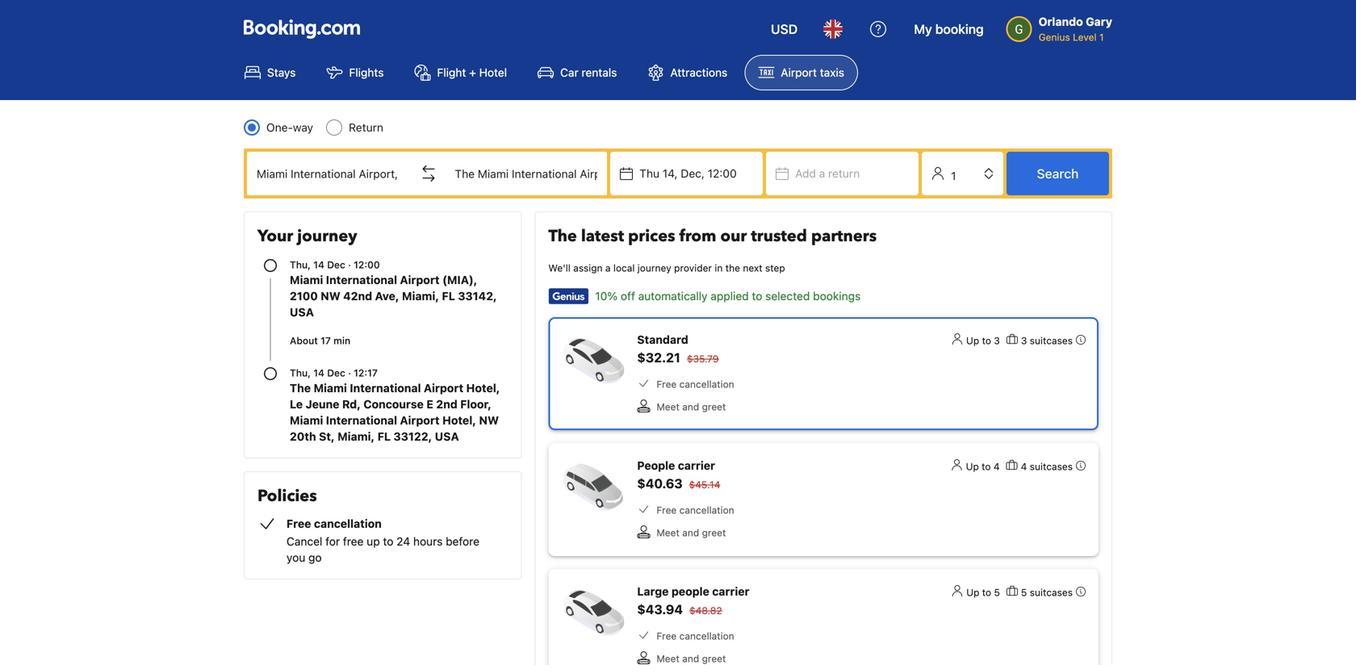 Task type: vqa. For each thing, say whether or not it's contained in the screenshot.
'for' to the top
no



Task type: describe. For each thing, give the bounding box(es) containing it.
ave,
[[375, 289, 399, 303]]

thu
[[640, 167, 660, 180]]

up to 3
[[967, 335, 1000, 346]]

free
[[343, 535, 364, 548]]

thu, 14 dec · 12:00 miami international airport (mia), 2100 nw 42nd ave, miami, fl 33142, usa
[[290, 259, 497, 319]]

about 17 min
[[290, 335, 351, 346]]

your
[[258, 225, 293, 247]]

suitcases for $45.14
[[1030, 461, 1073, 472]]

you
[[287, 551, 305, 564]]

add
[[796, 167, 816, 180]]

usa inside the thu, 14 dec · 12:17 the miami international airport hotel, le jeune rd, concourse e 2nd floor, miami international airport hotel, nw 20th st, miami, fl 33122, usa
[[435, 430, 459, 443]]

return
[[829, 167, 860, 180]]

latest
[[581, 225, 624, 247]]

flight
[[437, 66, 466, 79]]

the latest prices from our trusted partners
[[549, 225, 877, 247]]

up to 4
[[966, 461, 1000, 472]]

33142,
[[458, 289, 497, 303]]

· for miami
[[348, 367, 351, 379]]

circle empty image
[[264, 259, 277, 272]]

large
[[637, 585, 669, 598]]

trusted
[[751, 225, 807, 247]]

one-way
[[266, 121, 313, 134]]

my
[[914, 21, 932, 37]]

applied
[[711, 289, 749, 303]]

free cancellation cancel for free up to 24 hours before you go
[[287, 517, 480, 564]]

meet for $32.21
[[657, 401, 680, 413]]

attractions
[[671, 66, 728, 79]]

usd
[[771, 21, 798, 37]]

go
[[309, 551, 322, 564]]

Drop-off location text field
[[445, 154, 607, 193]]

car rentals link
[[524, 55, 631, 90]]

12:17
[[354, 367, 378, 379]]

and for $40.63
[[683, 527, 699, 539]]

miami, inside the thu, 14 dec · 12:17 the miami international airport hotel, le jeune rd, concourse e 2nd floor, miami international airport hotel, nw 20th st, miami, fl 33122, usa
[[338, 430, 375, 443]]

cancellation inside free cancellation cancel for free up to 24 hours before you go
[[314, 517, 382, 531]]

meet and greet for $43.94
[[657, 653, 726, 665]]

airport left "taxis"
[[781, 66, 817, 79]]

2100
[[290, 289, 318, 303]]

gary
[[1086, 15, 1113, 28]]

policies
[[258, 485, 317, 507]]

partners
[[811, 225, 877, 247]]

my booking
[[914, 21, 984, 37]]

le
[[290, 398, 303, 411]]

20th
[[290, 430, 316, 443]]

1 vertical spatial journey
[[638, 262, 672, 274]]

a inside button
[[819, 167, 825, 180]]

airport inside thu, 14 dec · 12:00 miami international airport (mia), 2100 nw 42nd ave, miami, fl 33142, usa
[[400, 273, 440, 287]]

suitcases for $43.94
[[1030, 587, 1073, 598]]

dec for miami
[[327, 367, 345, 379]]

airport taxis
[[781, 66, 845, 79]]

concourse
[[364, 398, 424, 411]]

booking
[[936, 21, 984, 37]]

to inside free cancellation cancel for free up to 24 hours before you go
[[383, 535, 394, 548]]

the inside the thu, 14 dec · 12:17 the miami international airport hotel, le jeune rd, concourse e 2nd floor, miami international airport hotel, nw 20th st, miami, fl 33122, usa
[[290, 382, 311, 395]]

next
[[743, 262, 763, 274]]

1 vertical spatial international
[[350, 382, 421, 395]]

12:00 inside button
[[708, 167, 737, 180]]

genius
[[1039, 31, 1071, 43]]

large people carrier $43.94 $48.82
[[637, 585, 750, 617]]

flight + hotel link
[[401, 55, 521, 90]]

up for $45.14
[[966, 461, 979, 472]]

1 vertical spatial hotel,
[[443, 414, 476, 427]]

search button
[[1007, 152, 1109, 195]]

airport up 33122,
[[400, 414, 440, 427]]

thu, for miami
[[290, 259, 311, 271]]

rd,
[[342, 398, 361, 411]]

meet for $43.94
[[657, 653, 680, 665]]

return
[[349, 121, 384, 134]]

provider
[[674, 262, 712, 274]]

meet and greet for $40.63
[[657, 527, 726, 539]]

1
[[1100, 31, 1104, 43]]

to right applied
[[752, 289, 763, 303]]

14,
[[663, 167, 678, 180]]

about
[[290, 335, 318, 346]]

step
[[765, 262, 785, 274]]

bookings
[[813, 289, 861, 303]]

level
[[1073, 31, 1097, 43]]

2 5 from the left
[[1021, 587, 1027, 598]]

cancellation for $32.21
[[680, 379, 735, 390]]

$48.82
[[690, 605, 722, 616]]

usa inside thu, 14 dec · 12:00 miami international airport (mia), 2100 nw 42nd ave, miami, fl 33142, usa
[[290, 306, 314, 319]]

meet and greet for $32.21
[[657, 401, 726, 413]]

fl inside the thu, 14 dec · 12:17 the miami international airport hotel, le jeune rd, concourse e 2nd floor, miami international airport hotel, nw 20th st, miami, fl 33122, usa
[[378, 430, 391, 443]]

12:00 inside thu, 14 dec · 12:00 miami international airport (mia), 2100 nw 42nd ave, miami, fl 33142, usa
[[354, 259, 380, 271]]

1 horizontal spatial the
[[549, 225, 577, 247]]

1 vertical spatial miami
[[314, 382, 347, 395]]

2 3 from the left
[[1021, 335, 1027, 346]]

to for $35.79
[[982, 335, 992, 346]]

10%
[[595, 289, 618, 303]]

attractions link
[[634, 55, 741, 90]]

add a return button
[[766, 152, 919, 195]]

carrier inside large people carrier $43.94 $48.82
[[712, 585, 750, 598]]

free inside free cancellation cancel for free up to 24 hours before you go
[[287, 517, 311, 531]]

42nd
[[343, 289, 372, 303]]

Pick-up location text field
[[247, 154, 409, 193]]

$40.63
[[637, 476, 683, 491]]

for
[[326, 535, 340, 548]]

· for international
[[348, 259, 351, 271]]

2 vertical spatial miami
[[290, 414, 323, 427]]

1 3 from the left
[[994, 335, 1000, 346]]

3 suitcases
[[1021, 335, 1073, 346]]

rentals
[[582, 66, 617, 79]]

cancel
[[287, 535, 322, 548]]

12:00 timer
[[354, 259, 380, 271]]

standard
[[637, 333, 689, 346]]

0 horizontal spatial journey
[[297, 225, 357, 247]]



Task type: locate. For each thing, give the bounding box(es) containing it.
cancellation for $43.94
[[680, 631, 735, 642]]

greet for $35.79
[[702, 401, 726, 413]]

1 and from the top
[[683, 401, 699, 413]]

usa down 2100
[[290, 306, 314, 319]]

0 vertical spatial miami,
[[402, 289, 439, 303]]

0 horizontal spatial nw
[[321, 289, 341, 303]]

0 horizontal spatial fl
[[378, 430, 391, 443]]

free down $40.63
[[657, 505, 677, 516]]

14 up jeune
[[313, 367, 325, 379]]

stays
[[267, 66, 296, 79]]

standard $32.21 $35.79
[[637, 333, 719, 365]]

1 vertical spatial nw
[[479, 414, 499, 427]]

1 horizontal spatial a
[[819, 167, 825, 180]]

in
[[715, 262, 723, 274]]

free for $32.21
[[657, 379, 677, 390]]

$45.14
[[689, 479, 721, 491]]

journey right local
[[638, 262, 672, 274]]

5
[[994, 587, 1000, 598], [1021, 587, 1027, 598]]

we'll assign a local journey provider in the next step
[[549, 262, 785, 274]]

1 horizontal spatial journey
[[638, 262, 672, 274]]

+
[[469, 66, 476, 79]]

cancellation down the $45.14
[[680, 505, 735, 516]]

2 meet and greet from the top
[[657, 527, 726, 539]]

24
[[397, 535, 410, 548]]

usd button
[[761, 10, 808, 48]]

12:17 timer
[[354, 367, 378, 379]]

0 horizontal spatial a
[[606, 262, 611, 274]]

selected
[[766, 289, 810, 303]]

dec for international
[[327, 259, 345, 271]]

1 vertical spatial suitcases
[[1030, 461, 1073, 472]]

meet and greet down the $45.14
[[657, 527, 726, 539]]

0 vertical spatial ·
[[348, 259, 351, 271]]

usa down 2nd
[[435, 430, 459, 443]]

stays link
[[231, 55, 310, 90]]

meet down $40.63
[[657, 527, 680, 539]]

car
[[560, 66, 579, 79]]

2 and from the top
[[683, 527, 699, 539]]

journey up 12:00 timer
[[297, 225, 357, 247]]

(mia),
[[443, 273, 478, 287]]

international down 12:00 timer
[[326, 273, 397, 287]]

and for $43.94
[[683, 653, 699, 665]]

1 vertical spatial a
[[606, 262, 611, 274]]

0 horizontal spatial usa
[[290, 306, 314, 319]]

off
[[621, 289, 635, 303]]

meet and greet down the $35.79
[[657, 401, 726, 413]]

fl down (mia),
[[442, 289, 455, 303]]

5 right up to 5
[[1021, 587, 1027, 598]]

2 suitcases from the top
[[1030, 461, 1073, 472]]

thu, down your journey
[[290, 259, 311, 271]]

1 vertical spatial fl
[[378, 430, 391, 443]]

2 vertical spatial greet
[[702, 653, 726, 665]]

greet down $48.82 in the right of the page
[[702, 653, 726, 665]]

Drop-off location field
[[445, 154, 607, 193]]

1 vertical spatial 14
[[313, 367, 325, 379]]

5 left 5 suitcases on the bottom of page
[[994, 587, 1000, 598]]

meet for $40.63
[[657, 527, 680, 539]]

3 left 3 suitcases
[[994, 335, 1000, 346]]

4 suitcases
[[1021, 461, 1073, 472]]

0 vertical spatial nw
[[321, 289, 341, 303]]

3 meet from the top
[[657, 653, 680, 665]]

thu, 14 dec · 12:17 the miami international airport hotel, le jeune rd, concourse e 2nd floor, miami international airport hotel, nw 20th st, miami, fl 33122, usa
[[290, 367, 500, 443]]

airport up 2nd
[[424, 382, 464, 395]]

free cancellation for $32.21
[[657, 379, 735, 390]]

1 14 from the top
[[313, 259, 325, 271]]

4 left 4 suitcases
[[994, 461, 1000, 472]]

2 vertical spatial and
[[683, 653, 699, 665]]

·
[[348, 259, 351, 271], [348, 367, 351, 379]]

meet and greet down $48.82 in the right of the page
[[657, 653, 726, 665]]

miami, inside thu, 14 dec · 12:00 miami international airport (mia), 2100 nw 42nd ave, miami, fl 33142, usa
[[402, 289, 439, 303]]

0 vertical spatial free cancellation
[[657, 379, 735, 390]]

$43.94
[[637, 602, 683, 617]]

0 vertical spatial hotel,
[[466, 382, 500, 395]]

to left 4 suitcases
[[982, 461, 991, 472]]

14 for international
[[313, 259, 325, 271]]

2 greet from the top
[[702, 527, 726, 539]]

up for $43.94
[[967, 587, 980, 598]]

3 free cancellation from the top
[[657, 631, 735, 642]]

and for $32.21
[[683, 401, 699, 413]]

0 horizontal spatial the
[[290, 382, 311, 395]]

12:00 up 42nd
[[354, 259, 380, 271]]

0 vertical spatial dec
[[327, 259, 345, 271]]

0 vertical spatial thu,
[[290, 259, 311, 271]]

1 meet and greet from the top
[[657, 401, 726, 413]]

greet
[[702, 401, 726, 413], [702, 527, 726, 539], [702, 653, 726, 665]]

1 horizontal spatial 4
[[1021, 461, 1027, 472]]

1 vertical spatial greet
[[702, 527, 726, 539]]

1 horizontal spatial nw
[[479, 414, 499, 427]]

0 horizontal spatial 4
[[994, 461, 1000, 472]]

1 · from the top
[[348, 259, 351, 271]]

one-
[[266, 121, 293, 134]]

cancellation up free
[[314, 517, 382, 531]]

thu 14, dec, 12:00 button
[[611, 152, 763, 195]]

before
[[446, 535, 480, 548]]

nw inside thu, 14 dec · 12:00 miami international airport (mia), 2100 nw 42nd ave, miami, fl 33142, usa
[[321, 289, 341, 303]]

up
[[967, 335, 980, 346], [966, 461, 979, 472], [967, 587, 980, 598]]

2 14 from the top
[[313, 367, 325, 379]]

0 vertical spatial usa
[[290, 306, 314, 319]]

2 4 from the left
[[1021, 461, 1027, 472]]

the up we'll
[[549, 225, 577, 247]]

nw
[[321, 289, 341, 303], [479, 414, 499, 427]]

airport
[[781, 66, 817, 79], [400, 273, 440, 287], [424, 382, 464, 395], [400, 414, 440, 427]]

airport left (mia),
[[400, 273, 440, 287]]

0 vertical spatial a
[[819, 167, 825, 180]]

1 greet from the top
[[702, 401, 726, 413]]

3 suitcases from the top
[[1030, 587, 1073, 598]]

5 suitcases
[[1021, 587, 1073, 598]]

orlando
[[1039, 15, 1083, 28]]

3
[[994, 335, 1000, 346], [1021, 335, 1027, 346]]

up left 3 suitcases
[[967, 335, 980, 346]]

booking.com image
[[244, 19, 360, 39]]

free cancellation
[[657, 379, 735, 390], [657, 505, 735, 516], [657, 631, 735, 642]]

2 free cancellation from the top
[[657, 505, 735, 516]]

1 horizontal spatial 3
[[1021, 335, 1027, 346]]

suitcases right up to 4 on the bottom right of the page
[[1030, 461, 1073, 472]]

free cancellation down $48.82 in the right of the page
[[657, 631, 735, 642]]

carrier inside people carrier $40.63 $45.14
[[678, 459, 715, 472]]

0 vertical spatial journey
[[297, 225, 357, 247]]

1 free cancellation from the top
[[657, 379, 735, 390]]

meet down $43.94
[[657, 653, 680, 665]]

flights
[[349, 66, 384, 79]]

Pick-up location field
[[247, 154, 409, 193]]

and
[[683, 401, 699, 413], [683, 527, 699, 539], [683, 653, 699, 665]]

1 vertical spatial usa
[[435, 430, 459, 443]]

circle empty image
[[264, 367, 277, 380]]

4 right up to 4 on the bottom right of the page
[[1021, 461, 1027, 472]]

miami, right the st,
[[338, 430, 375, 443]]

nw right 2100
[[321, 289, 341, 303]]

1 vertical spatial 12:00
[[354, 259, 380, 271]]

suitcases right up to 3
[[1030, 335, 1073, 346]]

miami up jeune
[[314, 382, 347, 395]]

1 vertical spatial dec
[[327, 367, 345, 379]]

0 vertical spatial meet
[[657, 401, 680, 413]]

the up "le"
[[290, 382, 311, 395]]

1 suitcases from the top
[[1030, 335, 1073, 346]]

1 vertical spatial meet and greet
[[657, 527, 726, 539]]

dec left 12:00 timer
[[327, 259, 345, 271]]

0 horizontal spatial 12:00
[[354, 259, 380, 271]]

thu, inside thu, 14 dec · 12:00 miami international airport (mia), 2100 nw 42nd ave, miami, fl 33142, usa
[[290, 259, 311, 271]]

the
[[726, 262, 740, 274]]

2 vertical spatial free cancellation
[[657, 631, 735, 642]]

free down $43.94
[[657, 631, 677, 642]]

0 vertical spatial carrier
[[678, 459, 715, 472]]

0 horizontal spatial miami,
[[338, 430, 375, 443]]

· left 12:00 timer
[[348, 259, 351, 271]]

up left 5 suitcases on the bottom of page
[[967, 587, 980, 598]]

14 for miami
[[313, 367, 325, 379]]

$35.79
[[687, 353, 719, 365]]

greet for carrier
[[702, 653, 726, 665]]

1 horizontal spatial miami,
[[402, 289, 439, 303]]

0 vertical spatial meet and greet
[[657, 401, 726, 413]]

from
[[680, 225, 717, 247]]

thu, right circle empty icon
[[290, 367, 311, 379]]

greet down the $45.14
[[702, 527, 726, 539]]

0 vertical spatial 14
[[313, 259, 325, 271]]

taxis
[[820, 66, 845, 79]]

free cancellation down the $45.14
[[657, 505, 735, 516]]

carrier up the $45.14
[[678, 459, 715, 472]]

1 4 from the left
[[994, 461, 1000, 472]]

3 right up to 3
[[1021, 335, 1027, 346]]

free down $32.21
[[657, 379, 677, 390]]

dec left the 12:17 timer
[[327, 367, 345, 379]]

4
[[994, 461, 1000, 472], [1021, 461, 1027, 472]]

st,
[[319, 430, 335, 443]]

greet down the $35.79
[[702, 401, 726, 413]]

1 vertical spatial free cancellation
[[657, 505, 735, 516]]

· inside thu, 14 dec · 12:00 miami international airport (mia), 2100 nw 42nd ave, miami, fl 33142, usa
[[348, 259, 351, 271]]

· left "12:17"
[[348, 367, 351, 379]]

suitcases right up to 5
[[1030, 587, 1073, 598]]

17
[[321, 335, 331, 346]]

1 vertical spatial thu,
[[290, 367, 311, 379]]

thu, for the
[[290, 367, 311, 379]]

suitcases
[[1030, 335, 1073, 346], [1030, 461, 1073, 472], [1030, 587, 1073, 598]]

to right up at the left bottom of the page
[[383, 535, 394, 548]]

hours
[[413, 535, 443, 548]]

nw down floor,
[[479, 414, 499, 427]]

meet down $32.21
[[657, 401, 680, 413]]

1 horizontal spatial 5
[[1021, 587, 1027, 598]]

to left 3 suitcases
[[982, 335, 992, 346]]

up left 4 suitcases
[[966, 461, 979, 472]]

free cancellation for $40.63
[[657, 505, 735, 516]]

1 vertical spatial meet
[[657, 527, 680, 539]]

1 vertical spatial miami,
[[338, 430, 375, 443]]

0 vertical spatial fl
[[442, 289, 455, 303]]

2 · from the top
[[348, 367, 351, 379]]

hotel, down 2nd
[[443, 414, 476, 427]]

2 thu, from the top
[[290, 367, 311, 379]]

and down $48.82 in the right of the page
[[683, 653, 699, 665]]

$32.21
[[637, 350, 681, 365]]

2 vertical spatial up
[[967, 587, 980, 598]]

my booking link
[[905, 10, 994, 48]]

search
[[1037, 166, 1079, 181]]

1 vertical spatial carrier
[[712, 585, 750, 598]]

greet for $40.63
[[702, 527, 726, 539]]

and down the $45.14
[[683, 527, 699, 539]]

1 dec from the top
[[327, 259, 345, 271]]

0 vertical spatial the
[[549, 225, 577, 247]]

miami up 20th
[[290, 414, 323, 427]]

· inside the thu, 14 dec · 12:17 the miami international airport hotel, le jeune rd, concourse e 2nd floor, miami international airport hotel, nw 20th st, miami, fl 33122, usa
[[348, 367, 351, 379]]

1 vertical spatial up
[[966, 461, 979, 472]]

e
[[427, 398, 433, 411]]

min
[[334, 335, 351, 346]]

our
[[721, 225, 747, 247]]

international up concourse
[[350, 382, 421, 395]]

thu,
[[290, 259, 311, 271], [290, 367, 311, 379]]

journey
[[297, 225, 357, 247], [638, 262, 672, 274]]

0 vertical spatial 12:00
[[708, 167, 737, 180]]

international down rd,
[[326, 414, 397, 427]]

1 horizontal spatial usa
[[435, 430, 459, 443]]

flights link
[[313, 55, 398, 90]]

2 vertical spatial meet
[[657, 653, 680, 665]]

2 vertical spatial international
[[326, 414, 397, 427]]

0 horizontal spatial 5
[[994, 587, 1000, 598]]

miami up 2100
[[290, 273, 323, 287]]

international inside thu, 14 dec · 12:00 miami international airport (mia), 2100 nw 42nd ave, miami, fl 33142, usa
[[326, 273, 397, 287]]

nw inside the thu, 14 dec · 12:17 the miami international airport hotel, le jeune rd, concourse e 2nd floor, miami international airport hotel, nw 20th st, miami, fl 33122, usa
[[479, 414, 499, 427]]

fl left 33122,
[[378, 430, 391, 443]]

free for $43.94
[[657, 631, 677, 642]]

14 down your journey
[[313, 259, 325, 271]]

up
[[367, 535, 380, 548]]

free for $40.63
[[657, 505, 677, 516]]

2 dec from the top
[[327, 367, 345, 379]]

miami, right 'ave,' at top left
[[402, 289, 439, 303]]

assign
[[573, 262, 603, 274]]

automatically
[[638, 289, 708, 303]]

a left local
[[606, 262, 611, 274]]

1 vertical spatial the
[[290, 382, 311, 395]]

10% off automatically applied to selected bookings
[[595, 289, 861, 303]]

hotel, up floor,
[[466, 382, 500, 395]]

cancellation for $40.63
[[680, 505, 735, 516]]

a
[[819, 167, 825, 180], [606, 262, 611, 274]]

1 thu, from the top
[[290, 259, 311, 271]]

and down the $35.79
[[683, 401, 699, 413]]

0 vertical spatial and
[[683, 401, 699, 413]]

dec inside the thu, 14 dec · 12:17 the miami international airport hotel, le jeune rd, concourse e 2nd floor, miami international airport hotel, nw 20th st, miami, fl 33122, usa
[[327, 367, 345, 379]]

1 horizontal spatial fl
[[442, 289, 455, 303]]

1 meet from the top
[[657, 401, 680, 413]]

car rentals
[[560, 66, 617, 79]]

14 inside thu, 14 dec · 12:00 miami international airport (mia), 2100 nw 42nd ave, miami, fl 33142, usa
[[313, 259, 325, 271]]

thu, inside the thu, 14 dec · 12:17 the miami international airport hotel, le jeune rd, concourse e 2nd floor, miami international airport hotel, nw 20th st, miami, fl 33122, usa
[[290, 367, 311, 379]]

1 horizontal spatial 12:00
[[708, 167, 737, 180]]

orlando gary genius level 1
[[1039, 15, 1113, 43]]

thu 14, dec, 12:00
[[640, 167, 737, 180]]

floor,
[[460, 398, 492, 411]]

0 vertical spatial greet
[[702, 401, 726, 413]]

0 vertical spatial miami
[[290, 273, 323, 287]]

fl inside thu, 14 dec · 12:00 miami international airport (mia), 2100 nw 42nd ave, miami, fl 33142, usa
[[442, 289, 455, 303]]

2 vertical spatial meet and greet
[[657, 653, 726, 665]]

your account menu orlando gary genius level 1 element
[[1007, 7, 1119, 44]]

cancellation down the $35.79
[[680, 379, 735, 390]]

2nd
[[436, 398, 458, 411]]

free
[[657, 379, 677, 390], [657, 505, 677, 516], [287, 517, 311, 531], [657, 631, 677, 642]]

0 vertical spatial international
[[326, 273, 397, 287]]

to for carrier
[[983, 587, 992, 598]]

3 and from the top
[[683, 653, 699, 665]]

dec inside thu, 14 dec · 12:00 miami international airport (mia), 2100 nw 42nd ave, miami, fl 33142, usa
[[327, 259, 345, 271]]

to for $40.63
[[982, 461, 991, 472]]

14 inside the thu, 14 dec · 12:17 the miami international airport hotel, le jeune rd, concourse e 2nd floor, miami international airport hotel, nw 20th st, miami, fl 33122, usa
[[313, 367, 325, 379]]

carrier up $48.82 in the right of the page
[[712, 585, 750, 598]]

free cancellation for $43.94
[[657, 631, 735, 642]]

up to 5
[[967, 587, 1000, 598]]

cancellation down $48.82 in the right of the page
[[680, 631, 735, 642]]

1 5 from the left
[[994, 587, 1000, 598]]

we'll
[[549, 262, 571, 274]]

free cancellation down the $35.79
[[657, 379, 735, 390]]

1 vertical spatial ·
[[348, 367, 351, 379]]

33122,
[[394, 430, 432, 443]]

0 vertical spatial up
[[967, 335, 980, 346]]

free up cancel
[[287, 517, 311, 531]]

jeune
[[306, 398, 340, 411]]

to left 5 suitcases on the bottom of page
[[983, 587, 992, 598]]

a right add on the right
[[819, 167, 825, 180]]

12:00 right dec,
[[708, 167, 737, 180]]

0 vertical spatial suitcases
[[1030, 335, 1073, 346]]

1 vertical spatial and
[[683, 527, 699, 539]]

prices
[[628, 225, 675, 247]]

meet
[[657, 401, 680, 413], [657, 527, 680, 539], [657, 653, 680, 665]]

flight + hotel
[[437, 66, 507, 79]]

0 horizontal spatial 3
[[994, 335, 1000, 346]]

people carrier $40.63 $45.14
[[637, 459, 721, 491]]

3 meet and greet from the top
[[657, 653, 726, 665]]

people
[[672, 585, 710, 598]]

2 vertical spatial suitcases
[[1030, 587, 1073, 598]]

dec,
[[681, 167, 705, 180]]

people
[[637, 459, 675, 472]]

3 greet from the top
[[702, 653, 726, 665]]

2 meet from the top
[[657, 527, 680, 539]]

your journey
[[258, 225, 357, 247]]

hotel
[[479, 66, 507, 79]]

miami inside thu, 14 dec · 12:00 miami international airport (mia), 2100 nw 42nd ave, miami, fl 33142, usa
[[290, 273, 323, 287]]



